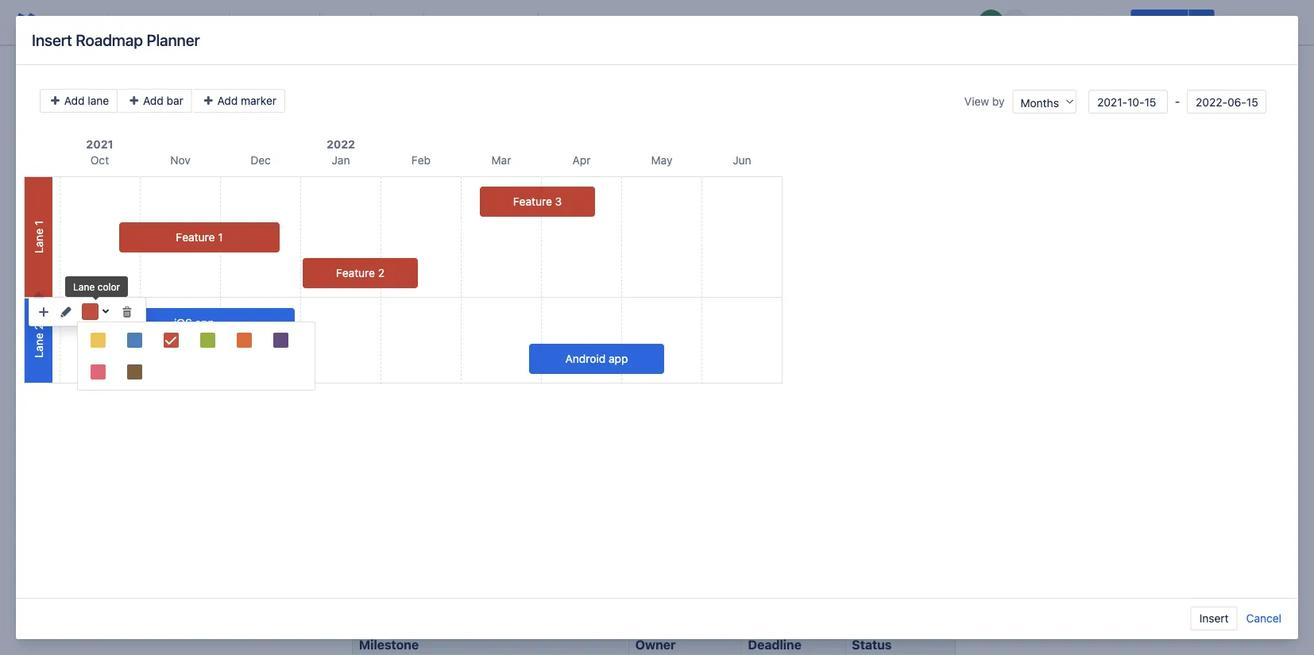 Task type: vqa. For each thing, say whether or not it's contained in the screenshot.
Add marker
yes



Task type: locate. For each thing, give the bounding box(es) containing it.
lane for feature
[[32, 229, 45, 254]]

feature
[[513, 195, 552, 208], [176, 231, 215, 244], [336, 267, 375, 280]]

:triangular_flag_on_post: image
[[352, 591, 368, 607]]

yy-mm-dd text field left -
[[1089, 90, 1168, 114]]

0 vertical spatial lane
[[32, 229, 45, 254]]

insert left cancel
[[1200, 612, 1229, 626]]

bold ⌘b image
[[240, 13, 259, 32]]

1 horizontal spatial app
[[609, 353, 628, 366]]

1 add from the left
[[64, 94, 85, 107]]

1 horizontal spatial yy-mm-dd text field
[[1188, 90, 1267, 114]]

1 horizontal spatial add
[[143, 94, 164, 107]]

insert button
[[1191, 607, 1238, 631]]

3 add from the left
[[217, 94, 238, 107]]

1 horizontal spatial feature
[[336, 267, 375, 280]]

by
[[993, 95, 1005, 108]]

1 vertical spatial app
[[609, 353, 628, 366]]

feature 3
[[513, 195, 562, 208]]

view
[[965, 95, 990, 108]]

feature for feature 2
[[336, 267, 375, 280]]

2022
[[327, 138, 355, 151]]

0 horizontal spatial 2
[[32, 324, 45, 330]]

1
[[32, 221, 45, 226], [218, 231, 223, 244]]

indent tab image
[[510, 13, 529, 32]]

insert
[[32, 31, 72, 49], [1200, 612, 1229, 626]]

2 horizontal spatial add
[[217, 94, 238, 107]]

add bar button
[[119, 89, 192, 113]]

1 vertical spatial 2
[[32, 324, 45, 330]]

update
[[1141, 16, 1179, 29]]

add bar
[[140, 94, 183, 107]]

cancel button
[[1246, 607, 1283, 631]]

1 for feature 1
[[218, 231, 223, 244]]

and
[[462, 586, 492, 608]]

help image
[[19, 614, 38, 634]]

may
[[651, 154, 673, 167]]

yy-mm-dd text field right -
[[1188, 90, 1267, 114]]

jun
[[733, 154, 752, 167]]

0 horizontal spatial add
[[64, 94, 85, 107]]

mar
[[492, 154, 511, 167]]

add left lane
[[64, 94, 85, 107]]

numbered list ⌘⇧7 image
[[459, 13, 478, 32]]

feature 1
[[176, 231, 223, 244]]

milestones and deadlines
[[368, 586, 573, 608]]

feature 2
[[336, 267, 385, 280]]

owner
[[636, 637, 676, 652]]

2 vertical spatial feature
[[336, 267, 375, 280]]

1 yy-mm-dd text field from the left
[[1089, 90, 1168, 114]]

2 vertical spatial lane
[[32, 333, 45, 358]]

1 horizontal spatial 1
[[218, 231, 223, 244]]

add lane button
[[40, 89, 118, 113]]

0 horizontal spatial insert
[[32, 31, 72, 49]]

yy-mm-dd text field
[[1089, 90, 1168, 114], [1188, 90, 1267, 114]]

add marker button
[[194, 89, 285, 113]]

2 horizontal spatial feature
[[513, 195, 552, 208]]

1 horizontal spatial 2
[[378, 267, 385, 280]]

0 horizontal spatial feature
[[176, 231, 215, 244]]

lane inside tooltip
[[73, 281, 95, 293]]

mention image
[[625, 13, 644, 32]]

small image
[[37, 306, 50, 319], [60, 306, 72, 319], [121, 306, 134, 319], [163, 332, 180, 349]]

update button
[[1131, 10, 1189, 35]]

0 horizontal spatial yy-mm-dd text field
[[1089, 90, 1168, 114]]

0 horizontal spatial 1
[[32, 221, 45, 226]]

app right android on the bottom left
[[609, 353, 628, 366]]

deadline
[[748, 637, 802, 652]]

insert left the redo ⌘⇧z icon in the top of the page
[[32, 31, 72, 49]]

add
[[64, 94, 85, 107], [143, 94, 164, 107], [217, 94, 238, 107]]

close
[[1228, 16, 1257, 29]]

-
[[1172, 95, 1184, 108]]

1 vertical spatial feature
[[176, 231, 215, 244]]

0 vertical spatial 2
[[378, 267, 385, 280]]

1 vertical spatial 1
[[218, 231, 223, 244]]

insert inside button
[[1200, 612, 1229, 626]]

apr
[[573, 154, 591, 167]]

1 horizontal spatial insert
[[1200, 612, 1229, 626]]

2
[[378, 267, 385, 280], [32, 324, 45, 330]]

link image
[[574, 13, 593, 32]]

lane color tooltip
[[62, 273, 131, 300]]

lane
[[32, 229, 45, 254], [73, 281, 95, 293], [32, 333, 45, 358]]

milestone
[[359, 637, 419, 652]]

1 vertical spatial insert
[[1200, 612, 1229, 626]]

outdent ⇧tab image
[[484, 13, 503, 32]]

1 vertical spatial lane
[[73, 281, 95, 293]]

2021
[[86, 138, 113, 151]]

0 vertical spatial feature
[[513, 195, 552, 208]]

add for bar
[[143, 94, 164, 107]]

lane 1
[[32, 221, 45, 254]]

app
[[195, 317, 215, 330], [609, 353, 628, 366]]

0 vertical spatial app
[[195, 317, 215, 330]]

add image, video, or file image
[[599, 13, 618, 32]]

3
[[555, 195, 562, 208]]

layouts image
[[701, 13, 720, 32]]

0 horizontal spatial app
[[195, 317, 215, 330]]

add marker
[[214, 94, 277, 107]]

add inside button
[[217, 94, 238, 107]]

2 for lane 2
[[32, 324, 45, 330]]

add left marker
[[217, 94, 238, 107]]

add left the bar
[[143, 94, 164, 107]]

app right ios
[[195, 317, 215, 330]]

0 vertical spatial insert
[[32, 31, 72, 49]]

bullet list ⌘⇧8 image
[[433, 13, 452, 32]]

confluence image
[[13, 10, 38, 35], [13, 10, 38, 35]]

0 vertical spatial 1
[[32, 221, 45, 226]]

2021 oct
[[86, 138, 113, 167]]

feature for feature 3
[[513, 195, 552, 208]]

action item image
[[548, 13, 568, 32]]

deadlines
[[496, 586, 573, 608]]

feb
[[412, 154, 431, 167]]

2 add from the left
[[143, 94, 164, 107]]



Task type: describe. For each thing, give the bounding box(es) containing it.
lane
[[88, 94, 109, 107]]

2 yy-mm-dd text field from the left
[[1188, 90, 1267, 114]]

cancel
[[1247, 612, 1282, 626]]

adjust update settings image
[[1193, 13, 1212, 32]]

android
[[566, 353, 606, 366]]

view by
[[965, 95, 1005, 108]]

:triangular_flag_on_post: image
[[352, 591, 368, 607]]

app for android app
[[609, 353, 628, 366]]

android app
[[566, 353, 628, 366]]

1 for lane 1
[[32, 221, 45, 226]]

saved
[[931, 16, 963, 29]]

emoji image
[[650, 13, 669, 32]]

milestones
[[372, 586, 458, 608]]

2022 jan
[[327, 138, 355, 167]]

status
[[852, 637, 892, 652]]

lane 2
[[32, 324, 45, 358]]

add for marker
[[217, 94, 238, 107]]

italic ⌘i image
[[265, 13, 285, 32]]

jan
[[332, 154, 350, 167]]

no restrictions image
[[1101, 13, 1120, 32]]

add for lane
[[64, 94, 85, 107]]

close button
[[1218, 10, 1267, 35]]

table image
[[676, 13, 695, 32]]

add lane
[[61, 94, 109, 107]]

bar
[[167, 94, 183, 107]]

undo ⌘z image
[[54, 13, 73, 32]]

redo ⌘⇧z image
[[79, 13, 99, 32]]

ruby anderson image
[[979, 10, 1004, 35]]

roadmap
[[76, 31, 143, 49]]

feature for feature 1
[[176, 231, 215, 244]]

color
[[98, 281, 120, 293]]

planner
[[147, 31, 200, 49]]

insert for insert roadmap planner
[[32, 31, 72, 49]]

oct
[[90, 154, 109, 167]]

ios
[[174, 317, 192, 330]]

ios app
[[174, 317, 215, 330]]

insert for insert
[[1200, 612, 1229, 626]]

dec
[[251, 154, 271, 167]]

2 for feature 2
[[378, 267, 385, 280]]

lane for ios
[[32, 333, 45, 358]]

marker
[[241, 94, 277, 107]]

insert roadmap planner dialog
[[16, 16, 1299, 640]]

app for ios app
[[195, 317, 215, 330]]

insert roadmap planner
[[32, 31, 200, 49]]

lane color
[[73, 281, 120, 293]]

nov
[[170, 154, 191, 167]]



